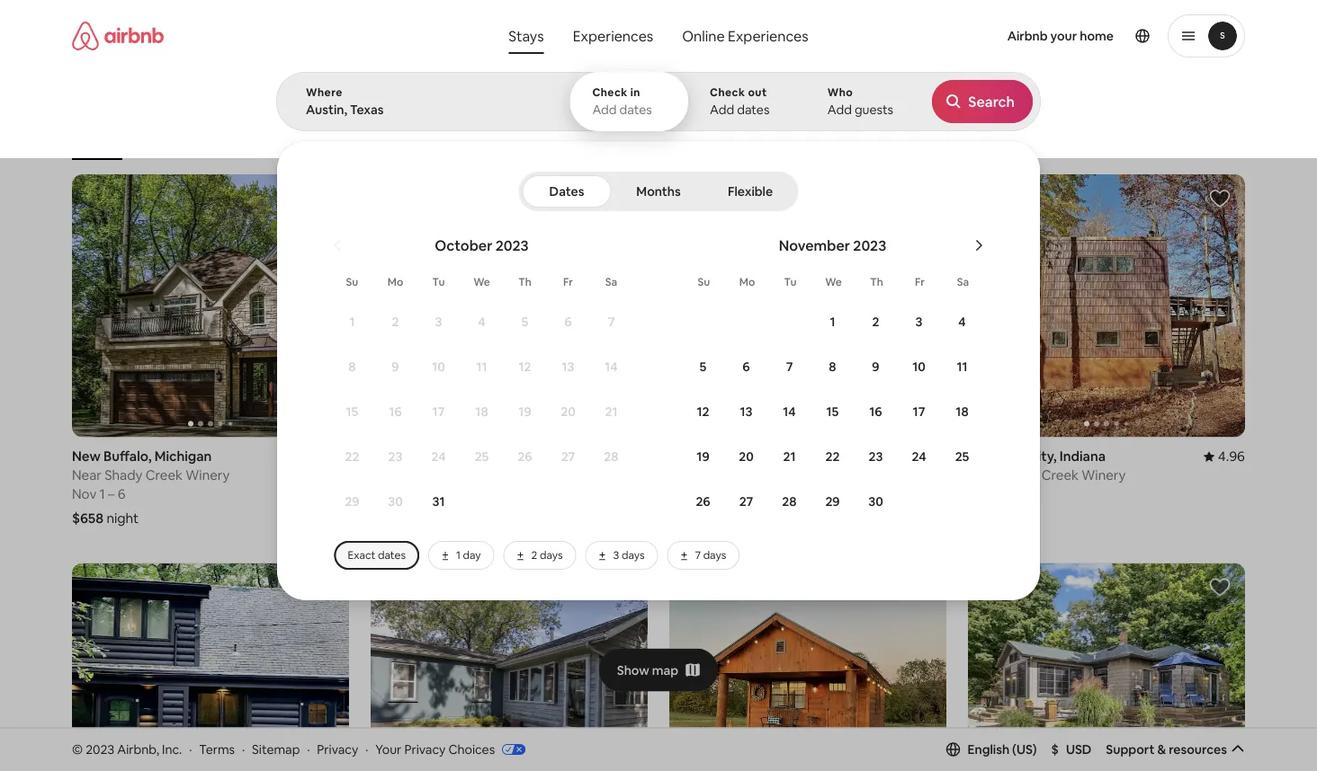 Task type: locate. For each thing, give the bounding box(es) containing it.
0 horizontal spatial 8
[[349, 359, 356, 375]]

11
[[476, 359, 487, 375], [957, 359, 968, 375]]

michigan inside the michigan city, indiana near shady creek winery
[[968, 448, 1025, 466]]

1 michigan from the left
[[155, 448, 212, 466]]

2 near from the left
[[968, 467, 998, 485]]

choices
[[448, 742, 495, 758]]

5.0
[[927, 448, 947, 466]]

2 button for november 2023
[[854, 301, 897, 344]]

2 72 from the left
[[669, 467, 684, 485]]

10 button
[[417, 345, 460, 389], [897, 345, 941, 389]]

shady for city,
[[1001, 467, 1039, 485]]

1 horizontal spatial creek
[[1042, 467, 1079, 485]]

0 horizontal spatial fr
[[563, 275, 573, 289]]

0 vertical spatial 13
[[562, 359, 574, 375]]

2 nov from the left
[[371, 486, 395, 503]]

10 for 1st 10 button from right
[[912, 359, 926, 375]]

dates right exact
[[378, 549, 406, 563]]

mo
[[388, 275, 403, 289], [739, 275, 755, 289]]

su
[[346, 275, 358, 289], [698, 275, 710, 289]]

3 for november 2023
[[915, 314, 923, 330]]

0 horizontal spatial shady
[[105, 467, 142, 485]]

nov inside stevensville, michigan 72 miles away nov 1 – 6 $920
[[669, 486, 694, 503]]

14
[[605, 359, 618, 375], [783, 404, 796, 420]]

the
[[449, 133, 466, 147]]

27 button right $920
[[725, 480, 768, 524]]

1 button for november
[[811, 301, 854, 344]]

1 button
[[331, 301, 374, 344], [811, 301, 854, 344]]

1 horizontal spatial 22
[[826, 449, 840, 465]]

nov for nov 1 – 6
[[669, 486, 694, 503]]

1 vertical spatial 13
[[740, 404, 753, 420]]

27 button left 4.92 out of 5 average rating image
[[547, 435, 590, 479]]

miles for 5
[[389, 467, 421, 485]]

th down october 2023 at the top
[[518, 275, 532, 289]]

0 horizontal spatial sa
[[605, 275, 617, 289]]

2 sa from the left
[[957, 275, 969, 289]]

3 nov from the left
[[669, 486, 694, 503]]

terms · sitemap · privacy ·
[[199, 742, 368, 758]]

th down november 2023
[[870, 275, 883, 289]]

0 horizontal spatial 29 button
[[331, 480, 374, 524]]

0 horizontal spatial nov
[[72, 486, 97, 503]]

add inside the check out add dates
[[710, 102, 734, 118]]

24 up 31 button
[[431, 449, 446, 465]]

add to wishlist: three oaks, michigan image
[[1209, 577, 1231, 599]]

nov up $920
[[669, 486, 694, 503]]

1 stevensville, from the left
[[371, 448, 449, 466]]

2 4 button from the left
[[941, 301, 984, 344]]

experiences inside button
[[573, 27, 653, 45]]

1 horizontal spatial away
[[722, 467, 754, 485]]

experiences up "in" at the left top of the page
[[573, 27, 653, 45]]

5 for topmost the 5 button
[[521, 314, 528, 330]]

stevensville, up the 31 on the left of the page
[[371, 448, 449, 466]]

support
[[1106, 742, 1155, 758]]

2 11 from the left
[[957, 359, 968, 375]]

19 button
[[503, 390, 547, 434], [682, 435, 725, 479]]

1 vertical spatial 7
[[786, 359, 793, 375]]

0 horizontal spatial 27 button
[[547, 435, 590, 479]]

0 vertical spatial 14 button
[[590, 345, 633, 389]]

1 16 from the left
[[389, 404, 402, 420]]

1 15 from the left
[[346, 404, 358, 420]]

add to wishlist: michigan city, indiana image
[[1209, 188, 1231, 210], [612, 577, 633, 599]]

2 horizontal spatial 7
[[786, 359, 793, 375]]

days left 3 days
[[540, 549, 563, 563]]

$920
[[669, 510, 701, 528]]

michigan
[[155, 448, 212, 466], [452, 448, 509, 466], [751, 448, 808, 466], [968, 448, 1025, 466]]

1 horizontal spatial 18
[[956, 404, 969, 420]]

2 th from the left
[[870, 275, 883, 289]]

72 inside stevensville, michigan 72 miles away nov 5 – 10 $299
[[371, 467, 386, 485]]

away up 7 days
[[722, 467, 754, 485]]

· left 'your'
[[365, 742, 368, 758]]

add for check in add dates
[[592, 102, 617, 118]]

25 button left city,
[[941, 435, 984, 479]]

miles inside stevensville, michigan 72 miles away nov 1 – 6 $920
[[687, 467, 719, 485]]

30 button
[[374, 480, 417, 524], [854, 480, 897, 524]]

1 horizontal spatial check
[[710, 85, 745, 99]]

17 button
[[417, 390, 460, 434], [897, 390, 941, 434]]

1 fr from the left
[[563, 275, 573, 289]]

1 th from the left
[[518, 275, 532, 289]]

12 button
[[503, 345, 547, 389], [682, 390, 725, 434]]

7 button
[[590, 301, 633, 344], [768, 345, 811, 389]]

1 horizontal spatial 14 button
[[768, 390, 811, 434]]

1 23 button from the left
[[374, 435, 417, 479]]

1 horizontal spatial 11
[[957, 359, 968, 375]]

17 for first '17' button from right
[[913, 404, 925, 420]]

new buffalo, michigan near shady creek winery nov 1 – 6 $658 night
[[72, 448, 230, 528]]

1 horizontal spatial 19 button
[[682, 435, 725, 479]]

tu
[[432, 275, 445, 289], [784, 275, 797, 289]]

1 horizontal spatial 8
[[829, 359, 836, 375]]

2 9 from the left
[[872, 359, 880, 375]]

2 16 button from the left
[[854, 390, 897, 434]]

© 2023 airbnb, inc. ·
[[72, 742, 192, 758]]

your privacy choices
[[375, 742, 495, 758]]

4.85 out of 5 average rating image
[[307, 448, 349, 466]]

2 horizontal spatial –
[[705, 486, 712, 503]]

1 add from the left
[[592, 102, 617, 118]]

6 inside new buffalo, michigan near shady creek winery nov 1 – 6 $658 night
[[118, 486, 126, 503]]

– up night
[[108, 486, 115, 503]]

0 horizontal spatial th
[[518, 275, 532, 289]]

0 horizontal spatial 13 button
[[547, 345, 590, 389]]

stevensville, up $920
[[669, 448, 748, 466]]

stevensville, for 5
[[371, 448, 449, 466]]

9 for 1st 9 button from right
[[872, 359, 880, 375]]

4.96
[[1218, 448, 1245, 466]]

17 button up stevensville, michigan 72 miles away nov 5 – 10 $299
[[417, 390, 460, 434]]

2 vertical spatial 5
[[398, 486, 406, 503]]

terms
[[199, 742, 235, 758]]

Where field
[[306, 102, 541, 118]]

1 horizontal spatial 8 button
[[811, 345, 854, 389]]

0 horizontal spatial 22 button
[[331, 435, 374, 479]]

omg!
[[695, 133, 724, 147]]

27
[[561, 449, 575, 465], [739, 494, 753, 510]]

· left 'privacy' link
[[307, 742, 310, 758]]

1 vertical spatial 6 button
[[725, 345, 768, 389]]

0 vertical spatial 21
[[605, 404, 618, 420]]

stays tab panel
[[276, 72, 1317, 601]]

2 miles from the left
[[687, 467, 719, 485]]

16 button
[[374, 390, 417, 434], [854, 390, 897, 434]]

creek inside new buffalo, michigan near shady creek winery nov 1 – 6 $658 night
[[145, 467, 183, 485]]

2 17 from the left
[[913, 404, 925, 420]]

shady down city,
[[1001, 467, 1039, 485]]

0 horizontal spatial 16 button
[[374, 390, 417, 434]]

–
[[108, 486, 115, 503], [409, 486, 415, 503], [705, 486, 712, 503]]

near inside the michigan city, indiana near shady creek winery
[[968, 467, 998, 485]]

miles
[[389, 467, 421, 485], [687, 467, 719, 485]]

2 29 from the left
[[825, 494, 840, 510]]

1 horizontal spatial 26 button
[[682, 480, 725, 524]]

2 29 button from the left
[[811, 480, 854, 524]]

8 button
[[331, 345, 374, 389], [811, 345, 854, 389]]

1 vertical spatial 19
[[697, 449, 710, 465]]

tu down november
[[784, 275, 797, 289]]

nov inside new buffalo, michigan near shady creek winery nov 1 – 6 $658 night
[[72, 486, 97, 503]]

None search field
[[276, 0, 1317, 601]]

1 day
[[456, 549, 481, 563]]

days down stevensville, michigan 72 miles away nov 1 – 6 $920 on the right of page
[[703, 549, 726, 563]]

tab list containing dates
[[522, 172, 795, 211]]

experiences up out
[[728, 27, 809, 45]]

23 left 5.0 out of 5 average rating icon
[[869, 449, 883, 465]]

away inside stevensville, michigan 72 miles away nov 1 – 6 $920
[[722, 467, 754, 485]]

top of the world
[[414, 133, 497, 147]]

1 vertical spatial add to wishlist: michigan city, indiana image
[[612, 577, 633, 599]]

2 – from the left
[[409, 486, 415, 503]]

0 horizontal spatial 19
[[519, 404, 531, 420]]

group
[[72, 90, 937, 160], [72, 175, 349, 438], [371, 175, 648, 438], [669, 175, 947, 438], [968, 175, 1245, 438], [72, 564, 349, 772], [371, 564, 648, 772], [669, 564, 947, 772], [968, 564, 1245, 772]]

0 vertical spatial 20 button
[[547, 390, 590, 434]]

1 days from the left
[[540, 549, 563, 563]]

days
[[540, 549, 563, 563], [622, 549, 645, 563], [703, 549, 726, 563]]

show
[[617, 663, 649, 679]]

michigan inside stevensville, michigan 72 miles away nov 5 – 10 $299
[[452, 448, 509, 466]]

tu down october
[[432, 275, 445, 289]]

out
[[748, 85, 767, 99]]

0 horizontal spatial 30
[[388, 494, 403, 510]]

group containing lakefront
[[72, 90, 937, 160]]

2 18 from the left
[[956, 404, 969, 420]]

resources
[[1169, 742, 1227, 758]]

0 horizontal spatial 1 button
[[331, 301, 374, 344]]

72 up $920
[[669, 467, 684, 485]]

near inside new buffalo, michigan near shady creek winery nov 1 – 6 $658 night
[[72, 467, 102, 485]]

add up omg!
[[710, 102, 734, 118]]

add down who at the top right of the page
[[827, 102, 852, 118]]

tab list
[[522, 172, 795, 211]]

2 4 from the left
[[959, 314, 966, 330]]

3 days
[[613, 549, 645, 563]]

near for new
[[72, 467, 102, 485]]

– up 7 days
[[705, 486, 712, 503]]

0 vertical spatial 26 button
[[503, 435, 547, 479]]

0 horizontal spatial 5
[[398, 486, 406, 503]]

0 horizontal spatial 18
[[475, 404, 488, 420]]

exact
[[348, 549, 376, 563]]

tab list inside stays tab panel
[[522, 172, 795, 211]]

0 horizontal spatial 9 button
[[374, 345, 417, 389]]

0 horizontal spatial 11 button
[[460, 345, 503, 389]]

0 horizontal spatial 2
[[392, 314, 399, 330]]

5
[[521, 314, 528, 330], [700, 359, 707, 375], [398, 486, 406, 503]]

winery inside the michigan city, indiana near shady creek winery
[[1082, 467, 1126, 485]]

1 horizontal spatial 22 button
[[811, 435, 854, 479]]

days left 7 days
[[622, 549, 645, 563]]

away for 10
[[424, 467, 455, 485]]

1 horizontal spatial 11 button
[[941, 345, 984, 389]]

2023 right ©
[[86, 742, 114, 758]]

4 button
[[460, 301, 503, 344], [941, 301, 984, 344]]

6
[[564, 314, 572, 330], [743, 359, 750, 375], [118, 486, 126, 503], [715, 486, 723, 503]]

2 horizontal spatial 2
[[872, 314, 879, 330]]

3 michigan from the left
[[751, 448, 808, 466]]

creek down city,
[[1042, 467, 1079, 485]]

creek for michigan
[[145, 467, 183, 485]]

flexible
[[728, 184, 773, 200]]

shady inside new buffalo, michigan near shady creek winery nov 1 – 6 $658 night
[[105, 467, 142, 485]]

winery for indiana
[[1082, 467, 1126, 485]]

1 horizontal spatial 12
[[697, 404, 709, 420]]

2 stevensville, from the left
[[669, 448, 748, 466]]

18 button up stevensville, michigan 72 miles away nov 5 – 10 $299
[[460, 390, 503, 434]]

2023 right november
[[853, 236, 886, 255]]

miles up $920
[[687, 467, 719, 485]]

25 button up 31 button
[[460, 435, 503, 479]]

4 michigan from the left
[[968, 448, 1025, 466]]

1 vertical spatial 12
[[697, 404, 709, 420]]

calendar application
[[298, 217, 1317, 570]]

check in add dates
[[592, 85, 652, 118]]

add up mansions
[[592, 102, 617, 118]]

1 3 button from the left
[[417, 301, 460, 344]]

add to wishlist: stevensville, michigan image
[[612, 188, 633, 210]]

0 horizontal spatial 12
[[519, 359, 531, 375]]

add to wishlist: michiana, michigan image
[[313, 577, 335, 599]]

0 horizontal spatial miles
[[389, 467, 421, 485]]

19 for leftmost 19 button
[[519, 404, 531, 420]]

michigan inside new buffalo, michigan near shady creek winery nov 1 – 6 $658 night
[[155, 448, 212, 466]]

1 – from the left
[[108, 486, 115, 503]]

· right terms 'link'
[[242, 742, 245, 758]]

9 for 1st 9 button
[[392, 359, 399, 375]]

72 for nov 5 – 10
[[371, 467, 386, 485]]

72 inside stevensville, michigan 72 miles away nov 1 – 6 $920
[[669, 467, 684, 485]]

0 vertical spatial 19
[[519, 404, 531, 420]]

creek inside the michigan city, indiana near shady creek winery
[[1042, 467, 1079, 485]]

1 horizontal spatial 29
[[825, 494, 840, 510]]

3 button for october 2023
[[417, 301, 460, 344]]

2023 right october
[[496, 236, 529, 255]]

0 vertical spatial 26
[[518, 449, 532, 465]]

2 30 button from the left
[[854, 480, 897, 524]]

0 vertical spatial 13 button
[[547, 345, 590, 389]]

0 horizontal spatial 9
[[392, 359, 399, 375]]

1 vertical spatial 19 button
[[682, 435, 725, 479]]

17 for 2nd '17' button from right
[[432, 404, 445, 420]]

23 right 4.85
[[388, 449, 403, 465]]

dates inside the check out add dates
[[737, 102, 770, 118]]

23
[[388, 449, 403, 465], [869, 449, 883, 465]]

nov inside stevensville, michigan 72 miles away nov 5 – 10 $299
[[371, 486, 395, 503]]

1 22 from the left
[[345, 449, 359, 465]]

1 away from the left
[[424, 467, 455, 485]]

1 · from the left
[[189, 742, 192, 758]]

29 for second 29 button from the left
[[825, 494, 840, 510]]

– inside stevensville, michigan 72 miles away nov 5 – 10 $299
[[409, 486, 415, 503]]

privacy right 'your'
[[404, 742, 446, 758]]

4
[[478, 314, 486, 330], [959, 314, 966, 330]]

1 horizontal spatial 2
[[531, 549, 537, 563]]

1 horizontal spatial 19
[[697, 449, 710, 465]]

away inside stevensville, michigan 72 miles away nov 5 – 10 $299
[[424, 467, 455, 485]]

2 8 button from the left
[[811, 345, 854, 389]]

1 miles from the left
[[389, 467, 421, 485]]

near
[[72, 467, 102, 485], [968, 467, 998, 485]]

check inside check in add dates
[[592, 85, 628, 99]]

1 horizontal spatial 16
[[869, 404, 882, 420]]

0 horizontal spatial 23
[[388, 449, 403, 465]]

2 creek from the left
[[1042, 467, 1079, 485]]

1 check from the left
[[592, 85, 628, 99]]

your privacy choices link
[[375, 742, 526, 759]]

1 su from the left
[[346, 275, 358, 289]]

7 days
[[695, 549, 726, 563]]

24 left 5.0 at bottom
[[912, 449, 926, 465]]

check left "in" at the left top of the page
[[592, 85, 628, 99]]

1 horizontal spatial 21 button
[[768, 435, 811, 479]]

27 button
[[547, 435, 590, 479], [725, 480, 768, 524]]

away
[[424, 467, 455, 485], [722, 467, 754, 485]]

days for 3 days
[[622, 549, 645, 563]]

miles inside stevensville, michigan 72 miles away nov 5 – 10 $299
[[389, 467, 421, 485]]

18 button
[[460, 390, 503, 434], [941, 390, 984, 434]]

20
[[561, 404, 576, 420], [739, 449, 754, 465]]

check inside the check out add dates
[[710, 85, 745, 99]]

show map
[[617, 663, 679, 679]]

24
[[431, 449, 446, 465], [912, 449, 926, 465]]

shady inside the michigan city, indiana near shady creek winery
[[1001, 467, 1039, 485]]

where
[[306, 85, 343, 99]]

1 horizontal spatial 7
[[695, 549, 701, 563]]

we down october 2023 at the top
[[473, 275, 490, 289]]

2 mo from the left
[[739, 275, 755, 289]]

we down november 2023
[[825, 275, 842, 289]]

sitemap link
[[252, 742, 300, 758]]

18
[[475, 404, 488, 420], [956, 404, 969, 420]]

1 horizontal spatial 24 button
[[897, 435, 941, 479]]

1 horizontal spatial su
[[698, 275, 710, 289]]

1 2 button from the left
[[374, 301, 417, 344]]

18 button up 5.0 at bottom
[[941, 390, 984, 434]]

17 up stevensville, michigan 72 miles away nov 5 – 10 $299
[[432, 404, 445, 420]]

check for check in add dates
[[592, 85, 628, 99]]

stevensville, inside stevensville, michigan 72 miles away nov 1 – 6 $920
[[669, 448, 748, 466]]

th
[[518, 275, 532, 289], [870, 275, 883, 289]]

– inside new buffalo, michigan near shady creek winery nov 1 – 6 $658 night
[[108, 486, 115, 503]]

1 30 from the left
[[388, 494, 403, 510]]

nov up $658
[[72, 486, 97, 503]]

new
[[72, 448, 101, 466]]

1 4 button from the left
[[460, 301, 503, 344]]

17 up 5.0 out of 5 average rating icon
[[913, 404, 925, 420]]

2 3 button from the left
[[897, 301, 941, 344]]

1 horizontal spatial fr
[[915, 275, 925, 289]]

check left out
[[710, 85, 745, 99]]

in
[[630, 85, 640, 99]]

2 25 from the left
[[955, 449, 969, 465]]

stevensville, inside stevensville, michigan 72 miles away nov 5 – 10 $299
[[371, 448, 449, 466]]

20 for leftmost 20 button
[[561, 404, 576, 420]]

2 2 button from the left
[[854, 301, 897, 344]]

2
[[392, 314, 399, 330], [872, 314, 879, 330], [531, 549, 537, 563]]

1 horizontal spatial 9 button
[[854, 345, 897, 389]]

1 vertical spatial 21 button
[[768, 435, 811, 479]]

1 winery from the left
[[186, 467, 230, 485]]

none search field containing stays
[[276, 0, 1317, 601]]

27 for the leftmost 27 button
[[561, 449, 575, 465]]

2 15 from the left
[[826, 404, 839, 420]]

15 button
[[331, 390, 374, 434], [811, 390, 854, 434]]

privacy left 'your'
[[317, 742, 358, 758]]

2 30 from the left
[[868, 494, 883, 510]]

1 horizontal spatial stevensville,
[[669, 448, 748, 466]]

1 vertical spatial 20
[[739, 449, 754, 465]]

13 button
[[547, 345, 590, 389], [725, 390, 768, 434]]

0 horizontal spatial 23 button
[[374, 435, 417, 479]]

2 10 button from the left
[[897, 345, 941, 389]]

72 up the $299
[[371, 467, 386, 485]]

away up the 31 on the left of the page
[[424, 467, 455, 485]]

23 button left 5.0 out of 5 average rating icon
[[854, 435, 897, 479]]

1 9 from the left
[[392, 359, 399, 375]]

23 button
[[374, 435, 417, 479], [854, 435, 897, 479]]

2 days from the left
[[622, 549, 645, 563]]

1 29 from the left
[[345, 494, 360, 510]]

2 25 button from the left
[[941, 435, 984, 479]]

2 add from the left
[[710, 102, 734, 118]]

dates down out
[[737, 102, 770, 118]]

23 button right 4.85
[[374, 435, 417, 479]]

0 horizontal spatial 20
[[561, 404, 576, 420]]

17 button up 5.0 out of 5 average rating icon
[[897, 390, 941, 434]]

nov up the $299
[[371, 486, 395, 503]]

1 horizontal spatial 12 button
[[682, 390, 725, 434]]

1 4 from the left
[[478, 314, 486, 330]]

2 michigan from the left
[[452, 448, 509, 466]]

months
[[636, 184, 681, 200]]

0 vertical spatial 27 button
[[547, 435, 590, 479]]

– inside stevensville, michigan 72 miles away nov 1 – 6 $920
[[705, 486, 712, 503]]

2 check from the left
[[710, 85, 745, 99]]

shady down buffalo,
[[105, 467, 142, 485]]

michigan city, indiana near shady creek winery
[[968, 448, 1126, 485]]

1 horizontal spatial near
[[968, 467, 998, 485]]

0 horizontal spatial 27
[[561, 449, 575, 465]]

1 vertical spatial 28 button
[[768, 480, 811, 524]]

dates down "in" at the left top of the page
[[620, 102, 652, 118]]

1 8 button from the left
[[331, 345, 374, 389]]

2 15 button from the left
[[811, 390, 854, 434]]

10 for 2nd 10 button from the right
[[432, 359, 445, 375]]

dates inside check in add dates
[[620, 102, 652, 118]]

0 horizontal spatial 10 button
[[417, 345, 460, 389]]

0 horizontal spatial 14
[[605, 359, 618, 375]]

winery inside new buffalo, michigan near shady creek winery nov 1 – 6 $658 night
[[186, 467, 230, 485]]

2 · from the left
[[242, 742, 245, 758]]

check
[[592, 85, 628, 99], [710, 85, 745, 99]]

1 horizontal spatial 2023
[[496, 236, 529, 255]]

16
[[389, 404, 402, 420], [869, 404, 882, 420]]

2 16 from the left
[[869, 404, 882, 420]]

nov
[[72, 486, 97, 503], [371, 486, 395, 503], [669, 486, 694, 503]]

· right inc.
[[189, 742, 192, 758]]

30
[[388, 494, 403, 510], [868, 494, 883, 510]]

10 inside stevensville, michigan 72 miles away nov 5 – 10 $299
[[418, 486, 432, 503]]

1 horizontal spatial experiences
[[728, 27, 809, 45]]

creek down buffalo,
[[145, 467, 183, 485]]

2 1 button from the left
[[811, 301, 854, 344]]

0 vertical spatial 27
[[561, 449, 575, 465]]

0 horizontal spatial winery
[[186, 467, 230, 485]]

1 vertical spatial 27 button
[[725, 480, 768, 524]]

1 horizontal spatial 16 button
[[854, 390, 897, 434]]

fr
[[563, 275, 573, 289], [915, 275, 925, 289]]

2 experiences from the left
[[728, 27, 809, 45]]

2 winery from the left
[[1082, 467, 1126, 485]]

days for 7 days
[[703, 549, 726, 563]]

17
[[432, 404, 445, 420], [913, 404, 925, 420]]

1 horizontal spatial 25
[[955, 449, 969, 465]]

1 24 from the left
[[431, 449, 446, 465]]

stays
[[509, 27, 544, 45]]

0 horizontal spatial check
[[592, 85, 628, 99]]

add inside check in add dates
[[592, 102, 617, 118]]

shady
[[105, 467, 142, 485], [1001, 467, 1039, 485]]

1 vertical spatial 13 button
[[725, 390, 768, 434]]

11 button
[[460, 345, 503, 389], [941, 345, 984, 389]]

– left the 31 on the left of the page
[[409, 486, 415, 503]]

0 horizontal spatial 17
[[432, 404, 445, 420]]

miles up the $299
[[389, 467, 421, 485]]

0 vertical spatial 28
[[604, 449, 619, 465]]

1 22 button from the left
[[331, 435, 374, 479]]

1 horizontal spatial days
[[622, 549, 645, 563]]

2 22 from the left
[[826, 449, 840, 465]]

2 button for october 2023
[[374, 301, 417, 344]]

1 horizontal spatial 13
[[740, 404, 753, 420]]



Task type: describe. For each thing, give the bounding box(es) containing it.
1 horizontal spatial 27 button
[[725, 480, 768, 524]]

city,
[[1028, 448, 1057, 466]]

1 17 button from the left
[[417, 390, 460, 434]]

flexible button
[[706, 175, 795, 208]]

2 for november 2023
[[872, 314, 879, 330]]

your
[[1051, 28, 1077, 44]]

guests
[[855, 102, 893, 118]]

20 for 20 button to the bottom
[[739, 449, 754, 465]]

2 9 button from the left
[[854, 345, 897, 389]]

check for check out add dates
[[710, 85, 745, 99]]

nov for nov 5 – 10
[[371, 486, 395, 503]]

november 2023
[[779, 236, 886, 255]]

29 for 1st 29 button from the left
[[345, 494, 360, 510]]

airbnb,
[[117, 742, 159, 758]]

2023 for ©
[[86, 742, 114, 758]]

2 su from the left
[[698, 275, 710, 289]]

days for 2 days
[[540, 549, 563, 563]]

dates
[[549, 184, 584, 200]]

airbnb your home link
[[997, 17, 1125, 55]]

privacy link
[[317, 742, 358, 758]]

1 we from the left
[[473, 275, 490, 289]]

2 privacy from the left
[[404, 742, 446, 758]]

airbnb
[[1007, 28, 1048, 44]]

– for nov 5 – 10
[[409, 486, 415, 503]]

months button
[[615, 175, 702, 208]]

1 11 from the left
[[476, 359, 487, 375]]

0 vertical spatial 5 button
[[503, 301, 547, 344]]

mansions
[[607, 133, 654, 147]]

0 vertical spatial 7
[[608, 314, 615, 330]]

0 horizontal spatial 21
[[605, 404, 618, 420]]

5 inside stevensville, michigan 72 miles away nov 5 – 10 $299
[[398, 486, 406, 503]]

tiny homes
[[764, 133, 821, 147]]

5.0 out of 5 average rating image
[[913, 448, 947, 466]]

tropical
[[340, 133, 381, 147]]

tiny
[[764, 133, 785, 147]]

1 privacy from the left
[[317, 742, 358, 758]]

2 days
[[531, 549, 563, 563]]

(us)
[[1012, 742, 1037, 758]]

5 for the 5 button to the bottom
[[700, 359, 707, 375]]

1 horizontal spatial 28 button
[[768, 480, 811, 524]]

$
[[1051, 742, 1059, 758]]

day
[[463, 549, 481, 563]]

1 18 button from the left
[[460, 390, 503, 434]]

0 horizontal spatial 20 button
[[547, 390, 590, 434]]

add for check out add dates
[[710, 102, 734, 118]]

1 25 button from the left
[[460, 435, 503, 479]]

1 30 button from the left
[[374, 480, 417, 524]]

map
[[652, 663, 679, 679]]

72 for nov 1 – 6
[[669, 467, 684, 485]]

6 inside stevensville, michigan 72 miles away nov 1 – 6 $920
[[715, 486, 723, 503]]

what can we help you find? tab list
[[494, 18, 668, 54]]

2 11 button from the left
[[941, 345, 984, 389]]

1 horizontal spatial 13 button
[[725, 390, 768, 434]]

1 horizontal spatial 28
[[782, 494, 797, 510]]

away for 6
[[722, 467, 754, 485]]

$299
[[371, 510, 402, 528]]

0 vertical spatial 7 button
[[590, 301, 633, 344]]

4.85
[[322, 448, 349, 466]]

1 vertical spatial 21
[[783, 449, 796, 465]]

night
[[107, 510, 139, 528]]

1 9 button from the left
[[374, 345, 417, 389]]

31 button
[[417, 480, 460, 524]]

1 18 from the left
[[475, 404, 488, 420]]

miles for 1
[[687, 467, 719, 485]]

top
[[414, 133, 434, 147]]

4 · from the left
[[365, 742, 368, 758]]

stevensville, for 1
[[669, 448, 748, 466]]

sitemap
[[252, 742, 300, 758]]

cabins
[[534, 133, 569, 147]]

0 vertical spatial add to wishlist: michigan city, indiana image
[[1209, 188, 1231, 210]]

experiences button
[[558, 18, 668, 54]]

stevensville, michigan 72 miles away nov 1 – 6 $920
[[669, 448, 808, 528]]

0 horizontal spatial 12 button
[[503, 345, 547, 389]]

online experiences
[[682, 27, 809, 45]]

2 24 button from the left
[[897, 435, 941, 479]]

0 horizontal spatial 26
[[518, 449, 532, 465]]

online
[[682, 27, 725, 45]]

1 vertical spatial 12 button
[[682, 390, 725, 434]]

stevensville, michigan 72 miles away nov 5 – 10 $299
[[371, 448, 509, 528]]

1 horizontal spatial 14
[[783, 404, 796, 420]]

1 8 from the left
[[349, 359, 356, 375]]

1 vertical spatial 14 button
[[768, 390, 811, 434]]

of
[[436, 133, 447, 147]]

1 tu from the left
[[432, 275, 445, 289]]

13 for the 13 button to the right
[[740, 404, 753, 420]]

your
[[375, 742, 402, 758]]

3 button for november 2023
[[897, 301, 941, 344]]

0 horizontal spatial dates
[[378, 549, 406, 563]]

november
[[779, 236, 850, 255]]

exact dates
[[348, 549, 406, 563]]

home
[[1080, 28, 1114, 44]]

2 24 from the left
[[912, 449, 926, 465]]

winery for michigan
[[186, 467, 230, 485]]

near for michigan
[[968, 467, 998, 485]]

2023 for november
[[853, 236, 886, 255]]

1 sa from the left
[[605, 275, 617, 289]]

2 vertical spatial 7
[[695, 549, 701, 563]]

27 for the rightmost 27 button
[[739, 494, 753, 510]]

airbnb your home
[[1007, 28, 1114, 44]]

0 horizontal spatial 6 button
[[547, 301, 590, 344]]

1 29 button from the left
[[331, 480, 374, 524]]

2 23 button from the left
[[854, 435, 897, 479]]

1 24 button from the left
[[417, 435, 460, 479]]

usd
[[1066, 742, 1092, 758]]

1 16 button from the left
[[374, 390, 417, 434]]

english
[[968, 742, 1010, 758]]

english (us) button
[[946, 742, 1037, 758]]

online experiences link
[[668, 18, 823, 54]]

1 inside stevensville, michigan 72 miles away nov 1 – 6 $920
[[697, 486, 702, 503]]

4 button for november 2023
[[941, 301, 984, 344]]

show map button
[[599, 649, 718, 692]]

1 11 button from the left
[[460, 345, 503, 389]]

19 for right 19 button
[[697, 449, 710, 465]]

1 horizontal spatial 3
[[613, 549, 619, 563]]

who add guests
[[827, 85, 893, 118]]

4 for october 2023
[[478, 314, 486, 330]]

4 button for october 2023
[[460, 301, 503, 344]]

add inside who add guests
[[827, 102, 852, 118]]

1 23 from the left
[[388, 449, 403, 465]]

1 vertical spatial 5 button
[[682, 345, 725, 389]]

homes
[[787, 133, 821, 147]]

1 button for october
[[331, 301, 374, 344]]

michigan inside stevensville, michigan 72 miles away nov 1 – 6 $920
[[751, 448, 808, 466]]

trending
[[853, 133, 898, 147]]

2 8 from the left
[[829, 359, 836, 375]]

2023 for october
[[496, 236, 529, 255]]

4.96 out of 5 average rating image
[[1204, 448, 1245, 466]]

lakefront
[[256, 133, 306, 147]]

1 mo from the left
[[388, 275, 403, 289]]

3 · from the left
[[307, 742, 310, 758]]

31
[[432, 494, 445, 510]]

inc.
[[162, 742, 182, 758]]

3 for october 2023
[[435, 314, 442, 330]]

2 17 button from the left
[[897, 390, 941, 434]]

0 vertical spatial 21 button
[[590, 390, 633, 434]]

16 for 2nd "16" button
[[869, 404, 882, 420]]

13 for leftmost the 13 button
[[562, 359, 574, 375]]

october
[[435, 236, 492, 255]]

4.92 out of 5 average rating image
[[606, 449, 648, 466]]

1 10 button from the left
[[417, 345, 460, 389]]

&
[[1157, 742, 1166, 758]]

world
[[468, 133, 497, 147]]

0 horizontal spatial 19 button
[[503, 390, 547, 434]]

0 horizontal spatial 14 button
[[590, 345, 633, 389]]

2 22 button from the left
[[811, 435, 854, 479]]

1 15 button from the left
[[331, 390, 374, 434]]

who
[[827, 85, 853, 99]]

1 25 from the left
[[475, 449, 489, 465]]

support & resources
[[1106, 742, 1227, 758]]

dates for check out add dates
[[737, 102, 770, 118]]

english (us)
[[968, 742, 1037, 758]]

1 inside new buffalo, michigan near shady creek winery nov 1 – 6 $658 night
[[99, 486, 105, 503]]

0 vertical spatial 14
[[605, 359, 618, 375]]

october 2023
[[435, 236, 529, 255]]

0 horizontal spatial 28
[[604, 449, 619, 465]]

$658
[[72, 510, 104, 528]]

16 for 2nd "16" button from right
[[389, 404, 402, 420]]

shady for buffalo,
[[105, 467, 142, 485]]

2 23 from the left
[[869, 449, 883, 465]]

2 fr from the left
[[915, 275, 925, 289]]

1 vertical spatial 26
[[696, 494, 710, 510]]

dates button
[[522, 175, 611, 208]]

2 tu from the left
[[784, 275, 797, 289]]

1 horizontal spatial 6 button
[[725, 345, 768, 389]]

support & resources button
[[1106, 742, 1245, 758]]

12 for the bottommost 12 button
[[697, 404, 709, 420]]

2 we from the left
[[825, 275, 842, 289]]

terms link
[[199, 742, 235, 758]]

2 for october 2023
[[392, 314, 399, 330]]

0 horizontal spatial 28 button
[[590, 435, 633, 479]]

creek for indiana
[[1042, 467, 1079, 485]]

buffalo,
[[104, 448, 152, 466]]

dates for check in add dates
[[620, 102, 652, 118]]

1 vertical spatial 20 button
[[725, 435, 768, 479]]

stays button
[[494, 18, 558, 54]]

4 for november 2023
[[959, 314, 966, 330]]

12 for the left 12 button
[[519, 359, 531, 375]]

2 18 button from the left
[[941, 390, 984, 434]]

1 horizontal spatial 7 button
[[768, 345, 811, 389]]

profile element
[[839, 0, 1245, 72]]

indiana
[[1060, 448, 1106, 466]]

©
[[72, 742, 83, 758]]

check out add dates
[[710, 85, 770, 118]]

– for nov 1 – 6
[[705, 486, 712, 503]]

$ usd
[[1051, 742, 1092, 758]]



Task type: vqa. For each thing, say whether or not it's contained in the screenshot.


